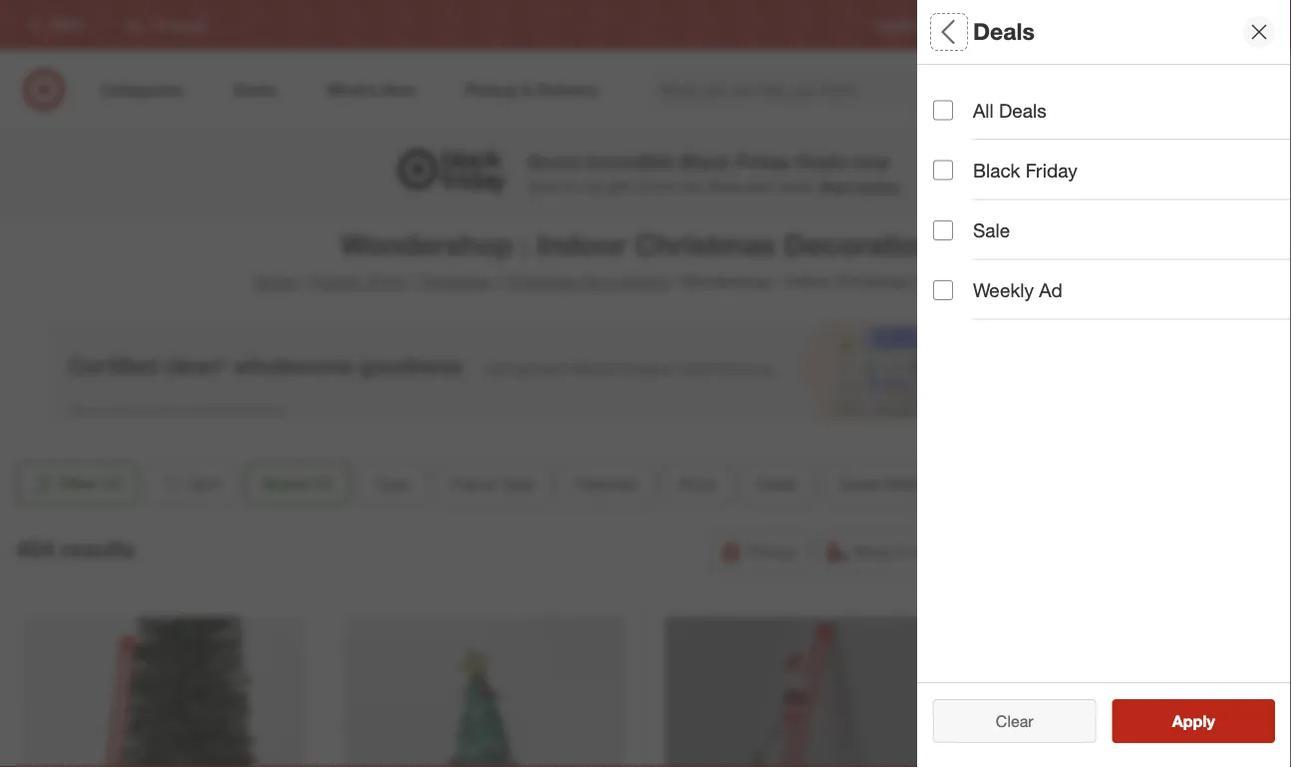 Task type: vqa. For each thing, say whether or not it's contained in the screenshot.
the Delivery
no



Task type: locate. For each thing, give the bounding box(es) containing it.
results right 'see'
[[1185, 711, 1237, 731]]

0 horizontal spatial friday
[[736, 150, 791, 173]]

brand down all deals option
[[934, 148, 988, 171]]

weekly ad inside deals dialog
[[973, 279, 1063, 302]]

0 vertical spatial indoor
[[537, 226, 627, 262]]

all filters
[[934, 18, 1029, 46]]

christmas
[[635, 226, 776, 262], [419, 272, 491, 291], [505, 272, 577, 291], [836, 272, 909, 291]]

top
[[583, 177, 603, 195]]

2 (1) from the left
[[314, 474, 332, 493]]

0 vertical spatial shop
[[368, 272, 405, 291]]

0 horizontal spatial brand
[[264, 474, 309, 493]]

weekly
[[952, 17, 990, 32], [973, 279, 1034, 302]]

deals up the start
[[796, 150, 847, 173]]

features button
[[934, 274, 1292, 344], [559, 462, 655, 506]]

1 vertical spatial :
[[777, 272, 781, 291]]

target link
[[253, 272, 296, 291]]

friday down all deals
[[1026, 159, 1078, 182]]

(1) for filter (1)
[[103, 474, 121, 493]]

2 clear from the left
[[996, 711, 1034, 731]]

1 vertical spatial frame
[[451, 474, 496, 493]]

0 horizontal spatial indoor
[[537, 226, 627, 262]]

all inside deals dialog
[[973, 99, 994, 122]]

wondershop down deals
[[681, 272, 772, 291]]

shop inside "wondershop : indoor christmas decorations target / holiday shop / christmas / christmas decorations / wondershop : indoor christmas decorations (454)"
[[368, 272, 405, 291]]

0 vertical spatial frame
[[934, 225, 990, 248]]

1 vertical spatial weekly ad
[[973, 279, 1063, 302]]

1 horizontal spatial wondershop
[[681, 272, 772, 291]]

1 horizontal spatial results
[[1185, 711, 1237, 731]]

stores
[[1245, 17, 1280, 32]]

1 horizontal spatial black
[[973, 159, 1021, 182]]

1 vertical spatial type button
[[358, 462, 426, 506]]

0 vertical spatial all
[[934, 18, 961, 46]]

1 horizontal spatial friday
[[1026, 159, 1078, 182]]

in
[[896, 542, 908, 561]]

Sale checkbox
[[934, 220, 954, 240]]

shop inside button
[[854, 542, 891, 561]]

black up new at right
[[680, 150, 731, 173]]

weekly inside deals dialog
[[973, 279, 1034, 302]]

0 vertical spatial ad
[[994, 17, 1009, 32]]

holiday
[[310, 272, 363, 291]]

1 vertical spatial brand
[[264, 474, 309, 493]]

friday up each
[[736, 150, 791, 173]]

see
[[1152, 711, 1181, 731]]

1 horizontal spatial type button
[[934, 65, 1292, 135]]

save
[[528, 177, 559, 195]]

/ right target
[[300, 272, 306, 291]]

all
[[1028, 711, 1044, 731]]

1 clear from the left
[[986, 711, 1024, 731]]

christmas down new at right
[[635, 226, 776, 262]]

1 horizontal spatial all
[[973, 99, 994, 122]]

1 horizontal spatial indoor
[[785, 272, 832, 291]]

1 horizontal spatial frame type button
[[934, 204, 1292, 274]]

features down '(454)'
[[934, 295, 1012, 318]]

0 vertical spatial wondershop
[[934, 174, 1013, 191]]

shop
[[368, 272, 405, 291], [854, 542, 891, 561]]

saving
[[857, 177, 900, 195]]

brand for brand wondershop
[[934, 148, 988, 171]]

1 horizontal spatial features button
[[934, 274, 1292, 344]]

clear inside deals dialog
[[996, 711, 1034, 731]]

clear button
[[934, 699, 1097, 743]]

score incredible black friday deals now save on top gifts & find new deals each week. start saving
[[528, 150, 900, 195]]

: down 'week.'
[[777, 272, 781, 291]]

results right 454
[[61, 535, 135, 563]]

weekly ad
[[952, 17, 1009, 32], [973, 279, 1063, 302]]

ad up all deals
[[994, 17, 1009, 32]]

0 vertical spatial type button
[[934, 65, 1292, 135]]

frame type button
[[934, 204, 1292, 274], [434, 462, 551, 506]]

score
[[528, 150, 581, 173]]

ad
[[994, 17, 1009, 32], [1039, 279, 1063, 302]]

sale
[[973, 219, 1011, 242]]

0 horizontal spatial features button
[[559, 462, 655, 506]]

on
[[563, 177, 579, 195]]

shop right holiday
[[368, 272, 405, 291]]

black
[[680, 150, 731, 173], [973, 159, 1021, 182]]

1 horizontal spatial (1)
[[314, 474, 332, 493]]

0 horizontal spatial frame type button
[[434, 462, 551, 506]]

all for all filters
[[934, 18, 961, 46]]

indoor down 'week.'
[[785, 272, 832, 291]]

clear inside all filters dialog
[[986, 711, 1024, 731]]

price
[[679, 474, 716, 493]]

black right black friday checkbox
[[973, 159, 1021, 182]]

ad right '(454)'
[[1039, 279, 1063, 302]]

(1) inside button
[[103, 474, 121, 493]]

0 vertical spatial :
[[521, 226, 529, 262]]

decorations up advertisement region
[[582, 272, 668, 291]]

1 vertical spatial features button
[[559, 462, 655, 506]]

week.
[[779, 177, 816, 195]]

type button
[[934, 65, 1292, 135], [358, 462, 426, 506]]

:
[[521, 226, 529, 262], [777, 272, 781, 291]]

decorations
[[784, 226, 951, 262], [582, 272, 668, 291], [913, 272, 999, 291]]

(1) for brand (1)
[[314, 474, 332, 493]]

brand for brand (1)
[[264, 474, 309, 493]]

incredible
[[586, 150, 675, 173]]

rating
[[887, 474, 933, 493]]

all filters dialog
[[918, 0, 1292, 767]]

0 horizontal spatial :
[[521, 226, 529, 262]]

0 horizontal spatial all
[[934, 18, 961, 46]]

find
[[651, 177, 674, 195]]

1 horizontal spatial features
[[934, 295, 1012, 318]]

1 horizontal spatial frame
[[934, 225, 990, 248]]

wondershop
[[934, 174, 1013, 191], [340, 226, 513, 262], [681, 272, 772, 291]]

indoor
[[537, 226, 627, 262], [785, 272, 832, 291]]

weekly ad right registry
[[952, 17, 1009, 32]]

shop left in
[[854, 542, 891, 561]]

0 horizontal spatial features
[[576, 474, 638, 493]]

/ right christmas link
[[495, 272, 501, 291]]

all right registry link
[[934, 18, 961, 46]]

0 vertical spatial results
[[61, 535, 135, 563]]

target
[[253, 272, 296, 291]]

start
[[820, 177, 853, 195]]

results for 454 results
[[61, 535, 135, 563]]

1 vertical spatial indoor
[[785, 272, 832, 291]]

wondershop : indoor christmas decorations target / holiday shop / christmas / christmas decorations / wondershop : indoor christmas decorations (454)
[[253, 226, 1039, 291]]

store
[[913, 542, 949, 561]]

: down save
[[521, 226, 529, 262]]

filter
[[60, 474, 98, 493]]

sort
[[190, 474, 221, 493]]

clear all
[[986, 711, 1044, 731]]

0 vertical spatial weekly
[[952, 17, 990, 32]]

see results button
[[1113, 699, 1276, 743]]

0 horizontal spatial ad
[[994, 17, 1009, 32]]

/ left christmas link
[[409, 272, 415, 291]]

brand right sort
[[264, 474, 309, 493]]

all right all deals option
[[973, 99, 994, 122]]

Black Friday checkbox
[[934, 160, 954, 180]]

1 horizontal spatial frame type
[[934, 225, 1038, 248]]

apply
[[1173, 711, 1216, 731]]

1 horizontal spatial ad
[[1039, 279, 1063, 302]]

deals inside score incredible black friday deals now save on top gifts & find new deals each week. start saving
[[796, 150, 847, 173]]

results inside button
[[1185, 711, 1237, 731]]

What can we help you find? suggestions appear below search field
[[647, 68, 1039, 112]]

frame inside all filters dialog
[[934, 225, 990, 248]]

large climbing santa decorative christmas figurine red - wondershop™ image
[[23, 617, 304, 767], [23, 617, 304, 767], [665, 617, 946, 767], [665, 617, 946, 767]]

0 horizontal spatial black
[[680, 150, 731, 173]]

type
[[934, 85, 976, 108], [995, 225, 1038, 248], [375, 474, 409, 493], [500, 474, 534, 493]]

clear all button
[[934, 699, 1097, 743]]

weekly right registry
[[952, 17, 990, 32]]

deals up 'pickup'
[[758, 474, 798, 493]]

friday inside score incredible black friday deals now save on top gifts & find new deals each week. start saving
[[736, 150, 791, 173]]

0 vertical spatial features
[[934, 295, 1012, 318]]

friday
[[736, 150, 791, 173], [1026, 159, 1078, 182]]

deals
[[973, 18, 1035, 46], [999, 99, 1047, 122], [796, 150, 847, 173], [758, 474, 798, 493]]

all inside dialog
[[934, 18, 961, 46]]

find stores
[[1219, 17, 1280, 32]]

0 vertical spatial frame type button
[[934, 204, 1292, 274]]

christmas right christmas link
[[505, 272, 577, 291]]

2 horizontal spatial wondershop
[[934, 174, 1013, 191]]

20" battery operated animated plush dancing christmas tree sculpture - wondershop™ green image
[[344, 617, 625, 767], [344, 617, 625, 767]]

1 vertical spatial ad
[[1039, 279, 1063, 302]]

frame type inside all filters dialog
[[934, 225, 1038, 248]]

clear
[[986, 711, 1024, 731], [996, 711, 1034, 731]]

0 vertical spatial frame type
[[934, 225, 1038, 248]]

see results
[[1152, 711, 1237, 731]]

weekly ad down sale
[[973, 279, 1063, 302]]

0 horizontal spatial wondershop
[[340, 226, 513, 262]]

/ right christmas decorations link
[[672, 272, 677, 291]]

brand wondershop
[[934, 148, 1013, 191]]

pickup button
[[711, 530, 809, 574]]

weekly right weekly ad option
[[973, 279, 1034, 302]]

0 horizontal spatial shop
[[368, 272, 405, 291]]

1 vertical spatial frame type
[[451, 474, 534, 493]]

brand inside brand wondershop
[[934, 148, 988, 171]]

registry
[[876, 17, 920, 32]]

wondershop up sale
[[934, 174, 1013, 191]]

frame type
[[934, 225, 1038, 248], [451, 474, 534, 493]]

brand
[[934, 148, 988, 171], [264, 474, 309, 493]]

3pc fabric gnome christmas figurine set - wondershop™ white/red image
[[986, 617, 1268, 767], [986, 617, 1268, 767]]

/
[[300, 272, 306, 291], [409, 272, 415, 291], [495, 272, 501, 291], [672, 272, 677, 291]]

1 horizontal spatial brand
[[934, 148, 988, 171]]

0 horizontal spatial type button
[[358, 462, 426, 506]]

0 vertical spatial features button
[[934, 274, 1292, 344]]

0 horizontal spatial (1)
[[103, 474, 121, 493]]

each
[[745, 177, 775, 195]]

2 vertical spatial wondershop
[[681, 272, 772, 291]]

features
[[934, 295, 1012, 318], [576, 474, 638, 493]]

christmas right holiday shop link
[[419, 272, 491, 291]]

features left price
[[576, 474, 638, 493]]

0 horizontal spatial results
[[61, 535, 135, 563]]

wondershop up christmas link
[[340, 226, 513, 262]]

1 vertical spatial shop
[[854, 542, 891, 561]]

0 vertical spatial brand
[[934, 148, 988, 171]]

price button
[[662, 462, 733, 506]]

all
[[934, 18, 961, 46], [973, 99, 994, 122]]

all deals
[[973, 99, 1047, 122]]

(1)
[[103, 474, 121, 493], [314, 474, 332, 493]]

(454)
[[1004, 272, 1039, 291]]

1 vertical spatial all
[[973, 99, 994, 122]]

indoor up christmas decorations link
[[537, 226, 627, 262]]

find
[[1219, 17, 1242, 32]]

1 (1) from the left
[[103, 474, 121, 493]]

1 horizontal spatial shop
[[854, 542, 891, 561]]

deals dialog
[[918, 0, 1292, 767]]

1 vertical spatial weekly
[[973, 279, 1034, 302]]

results
[[61, 535, 135, 563], [1185, 711, 1237, 731]]

1 vertical spatial results
[[1185, 711, 1237, 731]]

sort button
[[145, 462, 238, 506]]

frame
[[934, 225, 990, 248], [451, 474, 496, 493]]



Task type: describe. For each thing, give the bounding box(es) containing it.
guest rating
[[840, 474, 933, 493]]

filters
[[968, 18, 1029, 46]]

friday inside deals dialog
[[1026, 159, 1078, 182]]

3 / from the left
[[495, 272, 501, 291]]

deals up the black friday
[[999, 99, 1047, 122]]

ad inside deals dialog
[[1039, 279, 1063, 302]]

clear for clear all
[[986, 711, 1024, 731]]

deals up all deals
[[973, 18, 1035, 46]]

decorations down sale option
[[913, 272, 999, 291]]

weekly ad link
[[952, 16, 1009, 33]]

deals button
[[741, 462, 815, 506]]

registry link
[[876, 16, 920, 33]]

guest
[[840, 474, 882, 493]]

454 results
[[16, 535, 135, 563]]

advertisement region
[[47, 321, 1244, 421]]

&
[[638, 177, 647, 195]]

gifts
[[607, 177, 634, 195]]

1 vertical spatial features
[[576, 474, 638, 493]]

1 vertical spatial frame type button
[[434, 462, 551, 506]]

find stores link
[[1219, 16, 1280, 33]]

0 horizontal spatial frame
[[451, 474, 496, 493]]

shop in store
[[854, 542, 949, 561]]

frame type button inside all filters dialog
[[934, 204, 1292, 274]]

Weekly Ad checkbox
[[934, 280, 954, 300]]

apply button
[[1113, 699, 1276, 743]]

4 / from the left
[[672, 272, 677, 291]]

now
[[853, 150, 890, 173]]

christmas decorations link
[[505, 272, 668, 291]]

filter (1) button
[[16, 462, 137, 506]]

features inside all filters dialog
[[934, 295, 1012, 318]]

guest rating button
[[823, 462, 950, 506]]

shop in store button
[[817, 530, 962, 574]]

deals inside deals button
[[758, 474, 798, 493]]

1 horizontal spatial :
[[777, 272, 781, 291]]

clear for clear
[[996, 711, 1034, 731]]

All Deals checkbox
[[934, 100, 954, 120]]

pickup
[[747, 542, 796, 561]]

0 vertical spatial weekly ad
[[952, 17, 1009, 32]]

christmas left weekly ad option
[[836, 272, 909, 291]]

christmas link
[[419, 272, 491, 291]]

0 horizontal spatial frame type
[[451, 474, 534, 493]]

2 / from the left
[[409, 272, 415, 291]]

black friday
[[973, 159, 1078, 182]]

1 / from the left
[[300, 272, 306, 291]]

holiday shop link
[[310, 272, 405, 291]]

deals
[[708, 177, 741, 195]]

454
[[16, 535, 54, 563]]

all for all deals
[[973, 99, 994, 122]]

decorations down saving
[[784, 226, 951, 262]]

wondershop inside all filters dialog
[[934, 174, 1013, 191]]

filter (1)
[[60, 474, 121, 493]]

black inside score incredible black friday deals now save on top gifts & find new deals each week. start saving
[[680, 150, 731, 173]]

new
[[678, 177, 704, 195]]

1 vertical spatial wondershop
[[340, 226, 513, 262]]

results for see results
[[1185, 711, 1237, 731]]

black inside deals dialog
[[973, 159, 1021, 182]]

brand (1)
[[264, 474, 332, 493]]



